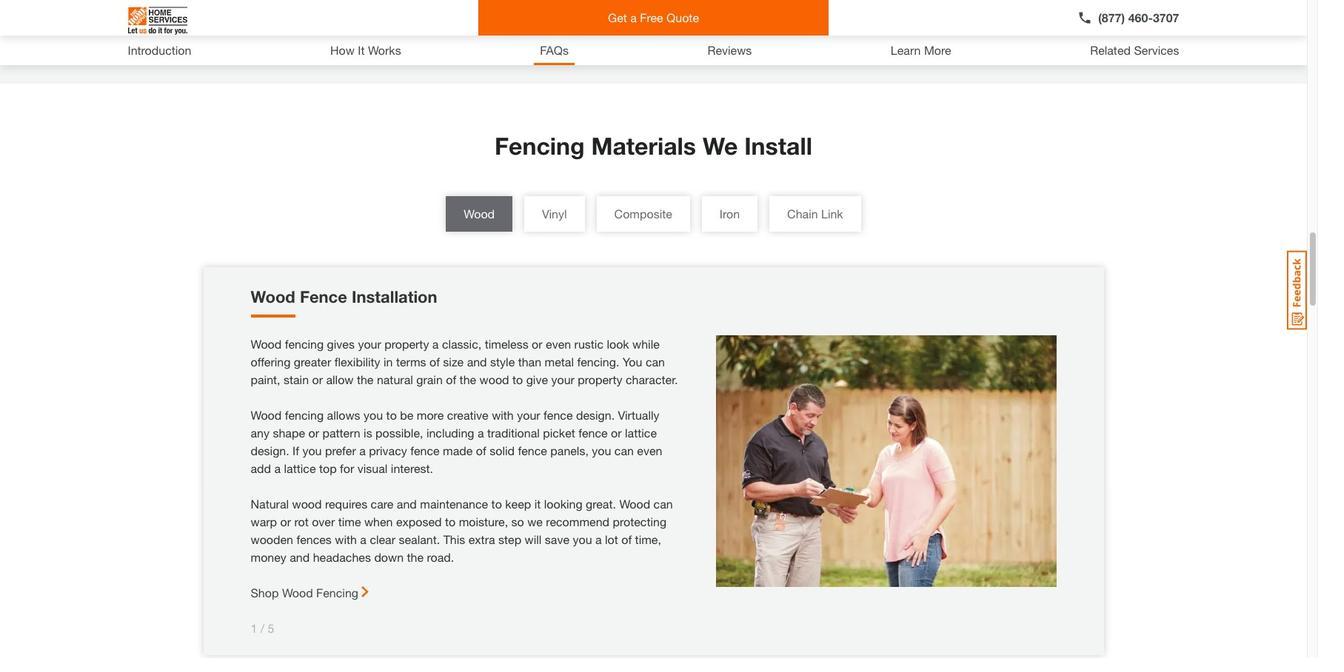 Task type: vqa. For each thing, say whether or not it's contained in the screenshot.
Answers on the left of page
no



Task type: describe. For each thing, give the bounding box(es) containing it.
prefer
[[325, 444, 356, 458]]

possible,
[[376, 426, 423, 440]]

5
[[268, 622, 275, 636]]

while
[[633, 337, 660, 351]]

you inside natural wood requires care and maintenance to keep it looking great. wood can warp or rot over time when exposed to moisture, so we recommend protecting wooden fences with a clear sealant. this extra step will save you a lot of time, money and headaches down the road.
[[573, 533, 592, 547]]

when
[[365, 515, 393, 529]]

stain
[[284, 373, 309, 387]]

be
[[400, 408, 414, 422]]

virtually
[[618, 408, 660, 422]]

so
[[512, 515, 524, 529]]

care
[[371, 497, 394, 511]]

1 vertical spatial and
[[397, 497, 417, 511]]

even inside wood fencing gives your property a classic, timeless or even rustic look while offering greater flexibility in terms of size and style than metal fencing. you can paint, stain or allow the natural grain of the wood to give your property character.
[[546, 337, 571, 351]]

wood for wood
[[464, 207, 495, 221]]

step
[[499, 533, 522, 547]]

greater
[[294, 355, 331, 369]]

wood fence behind man and woman with clipboard image
[[716, 336, 1057, 588]]

wood button
[[446, 196, 513, 232]]

character.
[[626, 373, 678, 387]]

privacy
[[369, 444, 407, 458]]

1 vertical spatial property
[[578, 373, 623, 387]]

a inside wood fencing gives your property a classic, timeless or even rustic look while offering greater flexibility in terms of size and style than metal fencing. you can paint, stain or allow the natural grain of the wood to give your property character.
[[433, 337, 439, 351]]

composite button
[[597, 196, 690, 232]]

panels,
[[551, 444, 589, 458]]

any
[[251, 426, 270, 440]]

learn more
[[891, 43, 952, 57]]

fences
[[297, 533, 332, 547]]

if
[[293, 444, 299, 458]]

requires
[[325, 497, 368, 511]]

chain
[[788, 207, 818, 221]]

classic,
[[442, 337, 482, 351]]

add
[[251, 462, 271, 476]]

do it for you logo image
[[128, 1, 187, 41]]

related services
[[1091, 43, 1180, 57]]

get a free quote button
[[479, 0, 829, 36]]

wood inside wood fencing gives your property a classic, timeless or even rustic look while offering greater flexibility in terms of size and style than metal fencing. you can paint, stain or allow the natural grain of the wood to give your property character.
[[480, 373, 509, 387]]

timeless
[[485, 337, 529, 351]]

give
[[527, 373, 548, 387]]

1 vertical spatial lattice
[[284, 462, 316, 476]]

we
[[528, 515, 543, 529]]

natural wood requires care and maintenance to keep it looking great. wood can warp or rot over time when exposed to moisture, so we recommend protecting wooden fences with a clear sealant. this extra step will save you a lot of time, money and headaches down the road.
[[251, 497, 673, 565]]

fence
[[300, 287, 347, 307]]

/
[[261, 622, 265, 636]]

to left keep
[[492, 497, 502, 511]]

460-
[[1129, 10, 1154, 24]]

(877) 460-3707
[[1099, 10, 1180, 24]]

with inside wood fencing allows you to be more creative with your fence design. virtually any shape or pattern is possible, including a traditional picket fence or lattice design. if you prefer a privacy fence made of solid fence panels, you can even add a lattice top for visual interest.
[[492, 408, 514, 422]]

shop wood fencing link
[[251, 585, 369, 602]]

rot
[[294, 515, 309, 529]]

you right panels,
[[592, 444, 612, 458]]

1 vertical spatial fencing
[[316, 586, 359, 600]]

looking
[[544, 497, 583, 511]]

get a free quote
[[608, 10, 699, 24]]

(877) 460-3707 link
[[1078, 9, 1180, 27]]

composite
[[615, 207, 673, 221]]

you right 'if'
[[303, 444, 322, 458]]

feedback link image
[[1288, 250, 1308, 330]]

picket
[[543, 426, 576, 440]]

your inside wood fencing allows you to be more creative with your fence design. virtually any shape or pattern is possible, including a traditional picket fence or lattice design. if you prefer a privacy fence made of solid fence panels, you can even add a lattice top for visual interest.
[[517, 408, 541, 422]]

wood fencing gives your property a classic, timeless or even rustic look while offering greater flexibility in terms of size and style than metal fencing. you can paint, stain or allow the natural grain of the wood to give your property character.
[[251, 337, 678, 387]]

protecting
[[613, 515, 667, 529]]

even inside wood fencing allows you to be more creative with your fence design. virtually any shape or pattern is possible, including a traditional picket fence or lattice design. if you prefer a privacy fence made of solid fence panels, you can even add a lattice top for visual interest.
[[637, 444, 663, 458]]

reviews
[[708, 43, 752, 57]]

a right the add
[[275, 462, 281, 476]]

of up grain
[[430, 355, 440, 369]]

time
[[338, 515, 361, 529]]

1
[[251, 622, 257, 636]]

wood fence installation
[[251, 287, 438, 307]]

wood for wood fencing gives your property a classic, timeless or even rustic look while offering greater flexibility in terms of size and style than metal fencing. you can paint, stain or allow the natural grain of the wood to give your property character.
[[251, 337, 282, 351]]

faqs
[[540, 43, 569, 57]]

and inside wood fencing gives your property a classic, timeless or even rustic look while offering greater flexibility in terms of size and style than metal fencing. you can paint, stain or allow the natural grain of the wood to give your property character.
[[467, 355, 487, 369]]

fencing for shape
[[285, 408, 324, 422]]

fence up picket
[[544, 408, 573, 422]]

or right shape
[[309, 426, 319, 440]]

to inside wood fencing gives your property a classic, timeless or even rustic look while offering greater flexibility in terms of size and style than metal fencing. you can paint, stain or allow the natural grain of the wood to give your property character.
[[513, 373, 523, 387]]

or inside natural wood requires care and maintenance to keep it looking great. wood can warp or rot over time when exposed to moisture, so we recommend protecting wooden fences with a clear sealant. this extra step will save you a lot of time, money and headaches down the road.
[[280, 515, 291, 529]]

over
[[312, 515, 335, 529]]

or down virtually
[[611, 426, 622, 440]]

recommend
[[546, 515, 610, 529]]

wood fencing allows you to be more creative with your fence design. virtually any shape or pattern is possible, including a traditional picket fence or lattice design. if you prefer a privacy fence made of solid fence panels, you can even add a lattice top for visual interest.
[[251, 408, 663, 476]]

iron
[[720, 207, 740, 221]]

works
[[368, 43, 401, 57]]

chain link button
[[770, 196, 862, 232]]

for
[[340, 462, 354, 476]]

we
[[703, 132, 738, 160]]

a down is
[[360, 444, 366, 458]]

a inside button
[[631, 10, 637, 24]]

a down creative at the bottom left
[[478, 426, 484, 440]]

money
[[251, 551, 287, 565]]

how it works
[[330, 43, 401, 57]]

fencing for greater
[[285, 337, 324, 351]]

install
[[745, 132, 813, 160]]

wood inside natural wood requires care and maintenance to keep it looking great. wood can warp or rot over time when exposed to moisture, so we recommend protecting wooden fences with a clear sealant. this extra step will save you a lot of time, money and headaches down the road.
[[620, 497, 651, 511]]



Task type: locate. For each thing, give the bounding box(es) containing it.
with up the traditional at the left of page
[[492, 408, 514, 422]]

metal
[[545, 355, 574, 369]]

fencing inside wood fencing gives your property a classic, timeless or even rustic look while offering greater flexibility in terms of size and style than metal fencing. you can paint, stain or allow the natural grain of the wood to give your property character.
[[285, 337, 324, 351]]

time,
[[635, 533, 662, 547]]

with down time
[[335, 533, 357, 547]]

design. left virtually
[[576, 408, 615, 422]]

0 vertical spatial fencing
[[285, 337, 324, 351]]

wood
[[480, 373, 509, 387], [292, 497, 322, 511]]

lot
[[605, 533, 619, 547]]

0 vertical spatial property
[[385, 337, 429, 351]]

introduction
[[128, 43, 192, 57]]

you up is
[[364, 408, 383, 422]]

interest.
[[391, 462, 434, 476]]

or up the 'than'
[[532, 337, 543, 351]]

or down greater
[[312, 373, 323, 387]]

installation
[[352, 287, 438, 307]]

can inside wood fencing gives your property a classic, timeless or even rustic look while offering greater flexibility in terms of size and style than metal fencing. you can paint, stain or allow the natural grain of the wood to give your property character.
[[646, 355, 665, 369]]

warp
[[251, 515, 277, 529]]

wood inside wood fencing gives your property a classic, timeless or even rustic look while offering greater flexibility in terms of size and style than metal fencing. you can paint, stain or allow the natural grain of the wood to give your property character.
[[251, 337, 282, 351]]

0 vertical spatial fencing
[[495, 132, 585, 160]]

design. up the add
[[251, 444, 289, 458]]

1 / 5
[[251, 622, 275, 636]]

creative
[[447, 408, 489, 422]]

and up exposed
[[397, 497, 417, 511]]

0 horizontal spatial wood
[[292, 497, 322, 511]]

terms
[[396, 355, 426, 369]]

0 horizontal spatial fencing
[[316, 586, 359, 600]]

save
[[545, 533, 570, 547]]

2 horizontal spatial the
[[460, 373, 477, 387]]

related
[[1091, 43, 1131, 57]]

2 horizontal spatial and
[[467, 355, 487, 369]]

allow
[[326, 373, 354, 387]]

0 horizontal spatial even
[[546, 337, 571, 351]]

with inside natural wood requires care and maintenance to keep it looking great. wood can warp or rot over time when exposed to moisture, so we recommend protecting wooden fences with a clear sealant. this extra step will save you a lot of time, money and headaches down the road.
[[335, 533, 357, 547]]

natural
[[377, 373, 413, 387]]

vinyl button
[[525, 196, 585, 232]]

even up metal
[[546, 337, 571, 351]]

wooden
[[251, 533, 293, 547]]

1 horizontal spatial wood
[[480, 373, 509, 387]]

how
[[330, 43, 355, 57]]

1 horizontal spatial and
[[397, 497, 417, 511]]

the down size
[[460, 373, 477, 387]]

extra
[[469, 533, 495, 547]]

natural
[[251, 497, 289, 511]]

this
[[444, 533, 466, 547]]

0 horizontal spatial and
[[290, 551, 310, 565]]

your up the traditional at the left of page
[[517, 408, 541, 422]]

property down fencing.
[[578, 373, 623, 387]]

of right lot
[[622, 533, 632, 547]]

2 fencing from the top
[[285, 408, 324, 422]]

wood up rot
[[292, 497, 322, 511]]

1 vertical spatial even
[[637, 444, 663, 458]]

to
[[513, 373, 523, 387], [386, 408, 397, 422], [492, 497, 502, 511], [445, 515, 456, 529]]

0 horizontal spatial your
[[358, 337, 381, 351]]

rustic
[[575, 337, 604, 351]]

traditional
[[488, 426, 540, 440]]

1 vertical spatial can
[[615, 444, 634, 458]]

it
[[358, 43, 365, 57]]

fencing up vinyl
[[495, 132, 585, 160]]

fencing materials we install
[[495, 132, 813, 160]]

including
[[427, 426, 475, 440]]

of inside wood fencing allows you to be more creative with your fence design. virtually any shape or pattern is possible, including a traditional picket fence or lattice design. if you prefer a privacy fence made of solid fence panels, you can even add a lattice top for visual interest.
[[476, 444, 487, 458]]

than
[[518, 355, 542, 369]]

fencing down headaches
[[316, 586, 359, 600]]

to inside wood fencing allows you to be more creative with your fence design. virtually any shape or pattern is possible, including a traditional picket fence or lattice design. if you prefer a privacy fence made of solid fence panels, you can even add a lattice top for visual interest.
[[386, 408, 397, 422]]

shape
[[273, 426, 305, 440]]

allows
[[327, 408, 361, 422]]

0 vertical spatial can
[[646, 355, 665, 369]]

your up flexibility
[[358, 337, 381, 351]]

clear
[[370, 533, 396, 547]]

the down sealant.
[[407, 551, 424, 565]]

fence
[[544, 408, 573, 422], [579, 426, 608, 440], [411, 444, 440, 458], [518, 444, 547, 458]]

exposed
[[396, 515, 442, 529]]

1 vertical spatial your
[[552, 373, 575, 387]]

keep
[[506, 497, 531, 511]]

chain link
[[788, 207, 844, 221]]

1 fencing from the top
[[285, 337, 324, 351]]

gives
[[327, 337, 355, 351]]

can inside wood fencing allows you to be more creative with your fence design. virtually any shape or pattern is possible, including a traditional picket fence or lattice design. if you prefer a privacy fence made of solid fence panels, you can even add a lattice top for visual interest.
[[615, 444, 634, 458]]

paint,
[[251, 373, 280, 387]]

fencing up greater
[[285, 337, 324, 351]]

can up character.
[[646, 355, 665, 369]]

property
[[385, 337, 429, 351], [578, 373, 623, 387]]

fence up interest.
[[411, 444, 440, 458]]

down
[[374, 551, 404, 565]]

offering
[[251, 355, 291, 369]]

wood inside "shop wood fencing" link
[[282, 586, 313, 600]]

0 horizontal spatial design.
[[251, 444, 289, 458]]

1 horizontal spatial even
[[637, 444, 663, 458]]

2 vertical spatial and
[[290, 551, 310, 565]]

a left classic,
[[433, 337, 439, 351]]

in
[[384, 355, 393, 369]]

1 vertical spatial design.
[[251, 444, 289, 458]]

0 vertical spatial with
[[492, 408, 514, 422]]

the
[[357, 373, 374, 387], [460, 373, 477, 387], [407, 551, 424, 565]]

quote
[[667, 10, 699, 24]]

look
[[607, 337, 630, 351]]

1 horizontal spatial your
[[517, 408, 541, 422]]

(877)
[[1099, 10, 1126, 24]]

can inside natural wood requires care and maintenance to keep it looking great. wood can warp or rot over time when exposed to moisture, so we recommend protecting wooden fences with a clear sealant. this extra step will save you a lot of time, money and headaches down the road.
[[654, 497, 673, 511]]

of inside natural wood requires care and maintenance to keep it looking great. wood can warp or rot over time when exposed to moisture, so we recommend protecting wooden fences with a clear sealant. this extra step will save you a lot of time, money and headaches down the road.
[[622, 533, 632, 547]]

1 horizontal spatial with
[[492, 408, 514, 422]]

shop wood fencing
[[251, 586, 359, 600]]

wood for wood fence installation
[[251, 287, 295, 307]]

wood inside natural wood requires care and maintenance to keep it looking great. wood can warp or rot over time when exposed to moisture, so we recommend protecting wooden fences with a clear sealant. this extra step will save you a lot of time, money and headaches down the road.
[[292, 497, 322, 511]]

a left lot
[[596, 533, 602, 547]]

can up protecting
[[654, 497, 673, 511]]

2 vertical spatial your
[[517, 408, 541, 422]]

of down size
[[446, 373, 457, 387]]

1 horizontal spatial lattice
[[625, 426, 657, 440]]

fence up panels,
[[579, 426, 608, 440]]

and down fences
[[290, 551, 310, 565]]

0 horizontal spatial lattice
[[284, 462, 316, 476]]

shop
[[251, 586, 279, 600]]

you
[[623, 355, 643, 369]]

0 vertical spatial wood
[[480, 373, 509, 387]]

lattice down 'if'
[[284, 462, 316, 476]]

0 vertical spatial and
[[467, 355, 487, 369]]

flexibility
[[335, 355, 381, 369]]

1 vertical spatial with
[[335, 533, 357, 547]]

or left rot
[[280, 515, 291, 529]]

wood down style
[[480, 373, 509, 387]]

0 vertical spatial even
[[546, 337, 571, 351]]

lattice
[[625, 426, 657, 440], [284, 462, 316, 476]]

0 vertical spatial lattice
[[625, 426, 657, 440]]

to down maintenance
[[445, 515, 456, 529]]

get
[[608, 10, 627, 24]]

a right get
[[631, 10, 637, 24]]

you down recommend
[[573, 533, 592, 547]]

of left solid on the bottom left of the page
[[476, 444, 487, 458]]

1 vertical spatial wood
[[292, 497, 322, 511]]

to left give
[[513, 373, 523, 387]]

1 horizontal spatial design.
[[576, 408, 615, 422]]

headaches
[[313, 551, 371, 565]]

0 horizontal spatial property
[[385, 337, 429, 351]]

a left clear
[[360, 533, 367, 547]]

top
[[319, 462, 337, 476]]

3707
[[1154, 10, 1180, 24]]

and down classic,
[[467, 355, 487, 369]]

wood
[[464, 207, 495, 221], [251, 287, 295, 307], [251, 337, 282, 351], [251, 408, 282, 422], [620, 497, 651, 511], [282, 586, 313, 600]]

design.
[[576, 408, 615, 422], [251, 444, 289, 458]]

1 horizontal spatial the
[[407, 551, 424, 565]]

materials
[[592, 132, 696, 160]]

free
[[640, 10, 664, 24]]

the down flexibility
[[357, 373, 374, 387]]

lattice down virtually
[[625, 426, 657, 440]]

1 vertical spatial fencing
[[285, 408, 324, 422]]

visual
[[358, 462, 388, 476]]

even down virtually
[[637, 444, 663, 458]]

fence down the traditional at the left of page
[[518, 444, 547, 458]]

your down metal
[[552, 373, 575, 387]]

to left be
[[386, 408, 397, 422]]

1 horizontal spatial fencing
[[495, 132, 585, 160]]

the inside natural wood requires care and maintenance to keep it looking great. wood can warp or rot over time when exposed to moisture, so we recommend protecting wooden fences with a clear sealant. this extra step will save you a lot of time, money and headaches down the road.
[[407, 551, 424, 565]]

fencing up shape
[[285, 408, 324, 422]]

0 vertical spatial your
[[358, 337, 381, 351]]

solid
[[490, 444, 515, 458]]

link
[[822, 207, 844, 221]]

0 vertical spatial design.
[[576, 408, 615, 422]]

property up the terms
[[385, 337, 429, 351]]

sealant.
[[399, 533, 440, 547]]

0 horizontal spatial the
[[357, 373, 374, 387]]

2 vertical spatial can
[[654, 497, 673, 511]]

1 horizontal spatial property
[[578, 373, 623, 387]]

more
[[925, 43, 952, 57]]

and
[[467, 355, 487, 369], [397, 497, 417, 511], [290, 551, 310, 565]]

your
[[358, 337, 381, 351], [552, 373, 575, 387], [517, 408, 541, 422]]

wood for wood fencing allows you to be more creative with your fence design. virtually any shape or pattern is possible, including a traditional picket fence or lattice design. if you prefer a privacy fence made of solid fence panels, you can even add a lattice top for visual interest.
[[251, 408, 282, 422]]

fencing inside wood fencing allows you to be more creative with your fence design. virtually any shape or pattern is possible, including a traditional picket fence or lattice design. if you prefer a privacy fence made of solid fence panels, you can even add a lattice top for visual interest.
[[285, 408, 324, 422]]

can down virtually
[[615, 444, 634, 458]]

0 horizontal spatial with
[[335, 533, 357, 547]]

of
[[430, 355, 440, 369], [446, 373, 457, 387], [476, 444, 487, 458], [622, 533, 632, 547]]

will
[[525, 533, 542, 547]]

fencing.
[[578, 355, 620, 369]]

learn
[[891, 43, 921, 57]]

wood inside wood 'button'
[[464, 207, 495, 221]]

road.
[[427, 551, 454, 565]]

2 horizontal spatial your
[[552, 373, 575, 387]]

services
[[1135, 43, 1180, 57]]

wood inside wood fencing allows you to be more creative with your fence design. virtually any shape or pattern is possible, including a traditional picket fence or lattice design. if you prefer a privacy fence made of solid fence panels, you can even add a lattice top for visual interest.
[[251, 408, 282, 422]]



